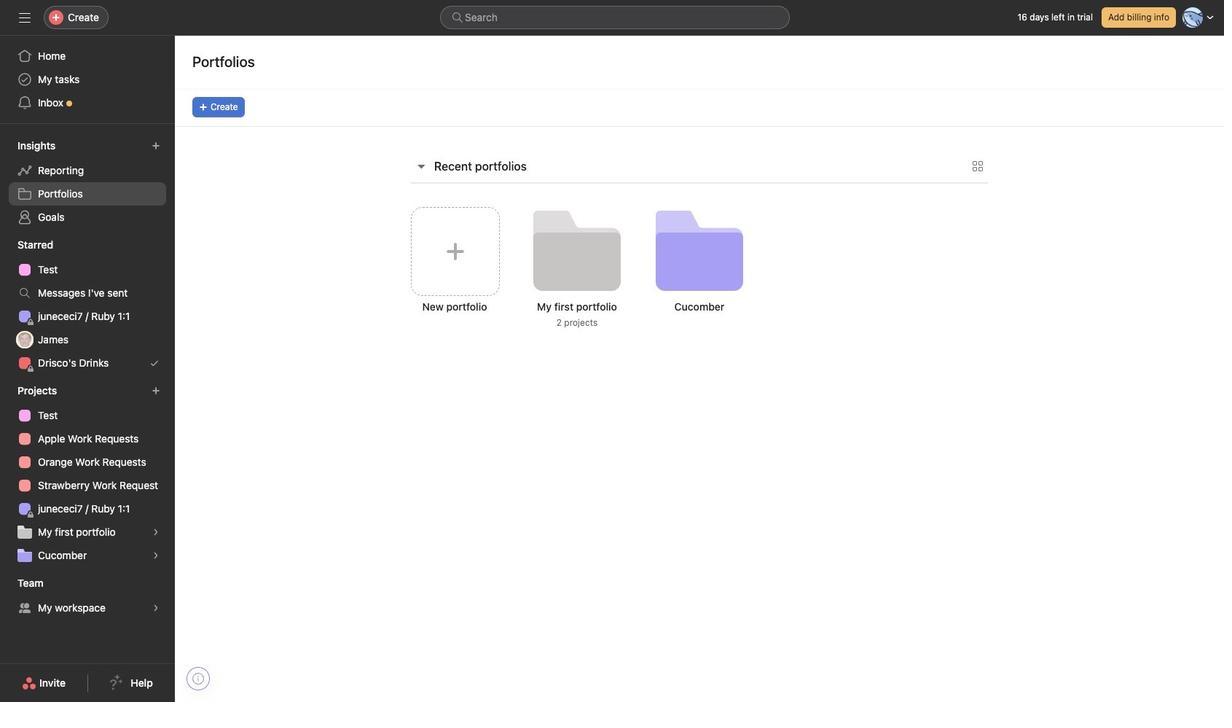 Task type: vqa. For each thing, say whether or not it's contained in the screenshot.
"NEW PROJECT OR PORTFOLIO" icon at the bottom left of page
yes



Task type: locate. For each thing, give the bounding box(es) containing it.
insights element
[[0, 133, 175, 232]]

starred element
[[0, 232, 175, 378]]

hide sidebar image
[[19, 12, 31, 23]]

new insights image
[[152, 141, 160, 150]]

list box
[[440, 6, 790, 29]]

global element
[[0, 36, 175, 123]]



Task type: describe. For each thing, give the bounding box(es) containing it.
teams element
[[0, 570, 175, 623]]

see details, cucomber image
[[152, 551, 160, 560]]

new project or portfolio image
[[152, 386, 160, 395]]

projects element
[[0, 378, 175, 570]]

see details, my first portfolio image
[[152, 528, 160, 537]]

see details, my workspace image
[[152, 604, 160, 612]]

collapse list for this section: recent portfolios image
[[416, 160, 427, 172]]

view as list image
[[973, 160, 984, 172]]



